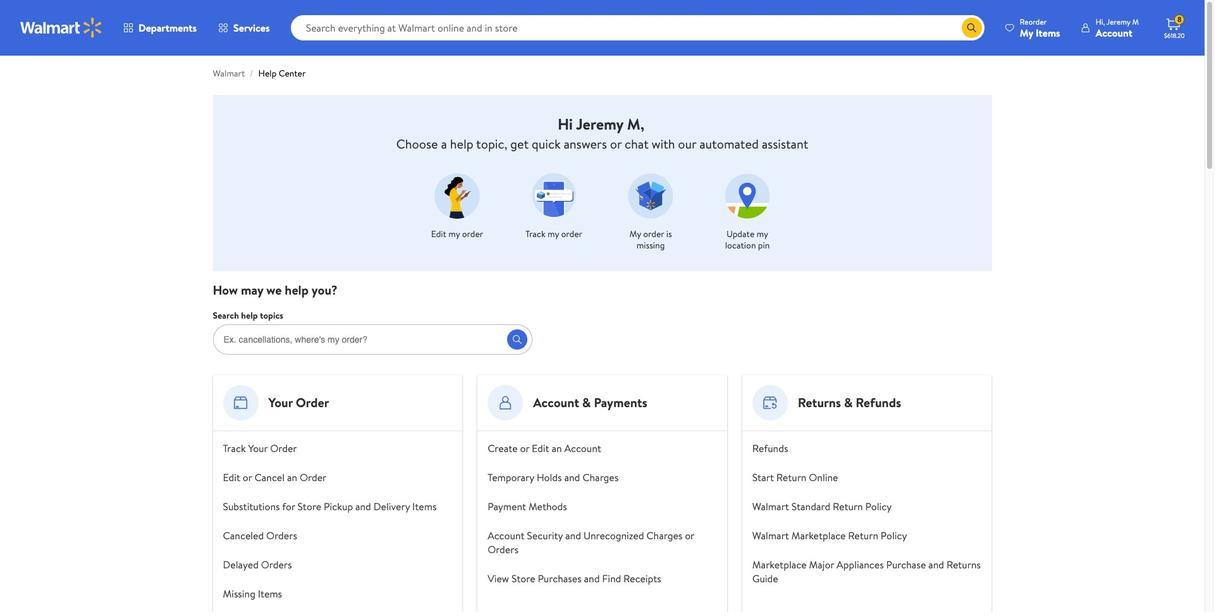 Task type: vqa. For each thing, say whether or not it's contained in the screenshot.
the top Jeremy
yes



Task type: describe. For each thing, give the bounding box(es) containing it.
topic,
[[476, 135, 507, 152]]

edit my order
[[431, 228, 483, 240]]

you?
[[312, 281, 338, 299]]

edit for edit my order
[[431, 228, 446, 240]]

walmart / help center
[[213, 67, 306, 80]]

services
[[233, 21, 270, 35]]

walmart for walmart marketplace return policy
[[753, 529, 789, 543]]

purchase
[[886, 558, 926, 572]]

search image
[[512, 335, 523, 345]]

pickup
[[324, 500, 353, 514]]

create
[[488, 441, 518, 455]]

orders for delayed orders
[[261, 558, 292, 572]]

1 vertical spatial store
[[512, 572, 535, 586]]

canceled orders
[[223, 529, 297, 543]]

delayed orders link
[[223, 558, 292, 572]]

delayed orders
[[223, 558, 292, 572]]

payment methods link
[[488, 500, 567, 514]]

reorder
[[1020, 16, 1047, 27]]

1 vertical spatial order
[[270, 441, 297, 455]]

search
[[213, 309, 239, 322]]

order inside my order is missing
[[643, 228, 664, 240]]

0 horizontal spatial returns
[[798, 394, 841, 411]]

walmart marketplace return policy link
[[753, 529, 907, 543]]

for
[[282, 500, 295, 514]]

receipts
[[624, 572, 661, 586]]

/
[[250, 67, 253, 80]]

may
[[241, 281, 263, 299]]

appliances
[[837, 558, 884, 572]]

policy for walmart marketplace return policy
[[881, 529, 907, 543]]

8
[[1178, 14, 1182, 25]]

jeremy for hi
[[576, 113, 624, 135]]

security
[[527, 529, 563, 543]]

marketplace major appliances purchase and returns guide
[[753, 558, 981, 586]]

view
[[488, 572, 509, 586]]

holds
[[537, 471, 562, 485]]

0 vertical spatial refunds
[[856, 394, 901, 411]]

cancel
[[255, 471, 285, 485]]

help center link
[[258, 67, 306, 80]]

payment methods
[[488, 500, 567, 514]]

temporary holds and charges
[[488, 471, 619, 485]]

answers
[[564, 135, 607, 152]]

quick
[[532, 135, 561, 152]]

find
[[602, 572, 621, 586]]

payments
[[594, 394, 648, 411]]

substitutions for store pickup and delivery items
[[223, 500, 437, 514]]

an for order
[[287, 471, 297, 485]]

refunds link
[[753, 441, 788, 455]]

2 horizontal spatial edit
[[532, 441, 549, 455]]

& for returns
[[844, 394, 853, 411]]

hi jeremy m, choose a help topic, get quick answers or chat with our automated assistant
[[396, 113, 809, 152]]

departments
[[139, 21, 197, 35]]

& for account
[[582, 394, 591, 411]]

walmart image
[[20, 18, 102, 38]]

view store purchases and find receipts
[[488, 572, 661, 586]]

or inside account security and unrecognized charges or orders
[[685, 529, 694, 543]]

returns inside marketplace major appliances purchase and returns guide
[[947, 558, 981, 572]]

view store purchases and find receipts link
[[488, 572, 661, 586]]

create or edit an account
[[488, 441, 601, 455]]

account & payments
[[533, 394, 648, 411]]

track for track your order
[[223, 441, 246, 455]]

2 vertical spatial order
[[300, 471, 327, 485]]

purchases
[[538, 572, 582, 586]]

automated
[[700, 135, 759, 152]]

pin
[[758, 239, 770, 251]]

walmart link
[[213, 67, 245, 80]]

$618.20
[[1164, 31, 1185, 40]]

1 vertical spatial refunds
[[753, 441, 788, 455]]

and right holds
[[564, 471, 580, 485]]

order for edit my order
[[462, 228, 483, 240]]

account inside account security and unrecognized charges or orders
[[488, 529, 525, 543]]

and right pickup
[[355, 500, 371, 514]]

policy for walmart standard return policy
[[866, 500, 892, 514]]

unrecognized
[[584, 529, 644, 543]]

start
[[753, 471, 774, 485]]

help
[[258, 67, 277, 80]]

marketplace inside marketplace major appliances purchase and returns guide
[[753, 558, 807, 572]]

account security and unrecognized charges or orders link
[[488, 529, 694, 557]]

Walmart Site-Wide search field
[[291, 15, 985, 40]]

track my order link
[[521, 163, 587, 254]]

missing items
[[223, 587, 282, 601]]

help inside the hi jeremy m, choose a help topic, get quick answers or chat with our automated assistant
[[450, 135, 474, 152]]

track my order
[[526, 228, 583, 240]]

missing
[[637, 239, 665, 251]]

create or edit an account link
[[488, 441, 601, 455]]

temporary
[[488, 471, 534, 485]]

hi,
[[1096, 16, 1105, 27]]

departments button
[[113, 13, 208, 43]]

walmart marketplace return policy
[[753, 529, 907, 543]]

search icon image
[[967, 23, 977, 33]]

hi
[[558, 113, 573, 135]]

Search search field
[[291, 15, 985, 40]]

walmart standard return policy
[[753, 500, 892, 514]]

start return online link
[[753, 471, 838, 485]]

walmart for walmart / help center
[[213, 67, 245, 80]]



Task type: locate. For each thing, give the bounding box(es) containing it.
2 order from the left
[[561, 228, 583, 240]]

or inside the hi jeremy m, choose a help topic, get quick answers or chat with our automated assistant
[[610, 135, 622, 152]]

payment
[[488, 500, 526, 514]]

your up track your order link
[[268, 394, 293, 411]]

orders up view
[[488, 543, 519, 557]]

an right cancel
[[287, 471, 297, 485]]

we
[[266, 281, 282, 299]]

none search field containing how may we help you?
[[213, 281, 533, 355]]

edit inside "link"
[[431, 228, 446, 240]]

hi, jeremy m account
[[1096, 16, 1139, 40]]

missing items link
[[223, 587, 282, 601]]

an
[[552, 441, 562, 455], [287, 471, 297, 485]]

help right we
[[285, 281, 309, 299]]

return for marketplace
[[848, 529, 879, 543]]

2 & from the left
[[844, 394, 853, 411]]

0 vertical spatial jeremy
[[1107, 16, 1131, 27]]

and left find
[[584, 572, 600, 586]]

1 order from the left
[[462, 228, 483, 240]]

order for track my order
[[561, 228, 583, 240]]

2 horizontal spatial my
[[757, 228, 769, 240]]

how
[[213, 281, 238, 299]]

my for track
[[548, 228, 559, 240]]

1 horizontal spatial &
[[844, 394, 853, 411]]

1 vertical spatial items
[[412, 500, 437, 514]]

jeremy left m
[[1107, 16, 1131, 27]]

2 vertical spatial return
[[848, 529, 879, 543]]

1 vertical spatial charges
[[647, 529, 683, 543]]

0 horizontal spatial charges
[[583, 471, 619, 485]]

1 vertical spatial help
[[285, 281, 309, 299]]

0 vertical spatial walmart
[[213, 67, 245, 80]]

policy up 'purchase'
[[881, 529, 907, 543]]

my right the 'search icon'
[[1020, 26, 1034, 40]]

standard
[[792, 500, 831, 514]]

and
[[564, 471, 580, 485], [355, 500, 371, 514], [565, 529, 581, 543], [929, 558, 944, 572], [584, 572, 600, 586]]

my order is missing link
[[618, 163, 684, 254]]

3 my from the left
[[757, 228, 769, 240]]

1 my from the left
[[449, 228, 460, 240]]

store
[[298, 500, 321, 514], [512, 572, 535, 586]]

search help topics
[[213, 309, 283, 322]]

return up appliances
[[848, 529, 879, 543]]

account inside hi, jeremy m account
[[1096, 26, 1133, 40]]

2 horizontal spatial items
[[1036, 26, 1061, 40]]

orders inside account security and unrecognized charges or orders
[[488, 543, 519, 557]]

1 horizontal spatial help
[[285, 281, 309, 299]]

2 vertical spatial edit
[[223, 471, 240, 485]]

0 vertical spatial marketplace
[[792, 529, 846, 543]]

orders
[[266, 529, 297, 543], [488, 543, 519, 557], [261, 558, 292, 572]]

my inside "link"
[[449, 228, 460, 240]]

1 vertical spatial returns
[[947, 558, 981, 572]]

2 vertical spatial help
[[241, 309, 258, 322]]

account security and unrecognized charges or orders
[[488, 529, 694, 557]]

and inside account security and unrecognized charges or orders
[[565, 529, 581, 543]]

0 vertical spatial returns
[[798, 394, 841, 411]]

2 horizontal spatial help
[[450, 135, 474, 152]]

track for track my order
[[526, 228, 546, 240]]

order inside "link"
[[462, 228, 483, 240]]

1 vertical spatial an
[[287, 471, 297, 485]]

account down payment
[[488, 529, 525, 543]]

1 horizontal spatial store
[[512, 572, 535, 586]]

1 vertical spatial your
[[248, 441, 268, 455]]

1 horizontal spatial jeremy
[[1107, 16, 1131, 27]]

walmart for walmart standard return policy
[[753, 500, 789, 514]]

1 vertical spatial policy
[[881, 529, 907, 543]]

8 $618.20
[[1164, 14, 1185, 40]]

account left $618.20
[[1096, 26, 1133, 40]]

1 horizontal spatial returns
[[947, 558, 981, 572]]

0 vertical spatial order
[[296, 394, 329, 411]]

marketplace left major
[[753, 558, 807, 572]]

jeremy inside hi, jeremy m account
[[1107, 16, 1131, 27]]

walmart left /
[[213, 67, 245, 80]]

online
[[809, 471, 838, 485]]

my for edit
[[449, 228, 460, 240]]

marketplace major appliances purchase and returns guide link
[[753, 558, 981, 586]]

0 horizontal spatial order
[[462, 228, 483, 240]]

0 horizontal spatial &
[[582, 394, 591, 411]]

edit or cancel an order link
[[223, 471, 327, 485]]

temporary holds and charges link
[[488, 471, 619, 485]]

jeremy for hi,
[[1107, 16, 1131, 27]]

walmart up 'guide'
[[753, 529, 789, 543]]

is
[[666, 228, 672, 240]]

help left topics
[[241, 309, 258, 322]]

jeremy inside the hi jeremy m, choose a help topic, get quick answers or chat with our automated assistant
[[576, 113, 624, 135]]

0 vertical spatial my
[[1020, 26, 1034, 40]]

1 vertical spatial walmart
[[753, 500, 789, 514]]

and right security
[[565, 529, 581, 543]]

1 horizontal spatial my
[[548, 228, 559, 240]]

1 vertical spatial jeremy
[[576, 113, 624, 135]]

return
[[777, 471, 807, 485], [833, 500, 863, 514], [848, 529, 879, 543]]

1 vertical spatial marketplace
[[753, 558, 807, 572]]

my left is
[[630, 228, 641, 240]]

an for account
[[552, 441, 562, 455]]

1 horizontal spatial an
[[552, 441, 562, 455]]

0 vertical spatial track
[[526, 228, 546, 240]]

1 vertical spatial track
[[223, 441, 246, 455]]

jeremy up the answers
[[576, 113, 624, 135]]

center
[[279, 67, 306, 80]]

topics
[[260, 309, 283, 322]]

2 vertical spatial items
[[258, 587, 282, 601]]

my order is missing
[[630, 228, 672, 251]]

edit for edit or cancel an order
[[223, 471, 240, 485]]

0 vertical spatial help
[[450, 135, 474, 152]]

my
[[1020, 26, 1034, 40], [630, 228, 641, 240]]

1 vertical spatial edit
[[532, 441, 549, 455]]

my inside "reorder my items"
[[1020, 26, 1034, 40]]

and inside marketplace major appliances purchase and returns guide
[[929, 558, 944, 572]]

2 my from the left
[[548, 228, 559, 240]]

update my location pin
[[725, 228, 770, 251]]

&
[[582, 394, 591, 411], [844, 394, 853, 411]]

1 horizontal spatial charges
[[647, 529, 683, 543]]

your up cancel
[[248, 441, 268, 455]]

my inside my order is missing
[[630, 228, 641, 240]]

1 horizontal spatial my
[[1020, 26, 1034, 40]]

0 vertical spatial policy
[[866, 500, 892, 514]]

0 horizontal spatial edit
[[223, 471, 240, 485]]

Ex. cancellations, where's my order? search field
[[213, 324, 533, 355]]

help right a
[[450, 135, 474, 152]]

orders for canceled orders
[[266, 529, 297, 543]]

or
[[610, 135, 622, 152], [520, 441, 530, 455], [243, 471, 252, 485], [685, 529, 694, 543]]

1 & from the left
[[582, 394, 591, 411]]

how may we help you?
[[213, 281, 338, 299]]

your
[[268, 394, 293, 411], [248, 441, 268, 455]]

items right missing at the left bottom
[[258, 587, 282, 601]]

0 vertical spatial charges
[[583, 471, 619, 485]]

policy
[[866, 500, 892, 514], [881, 529, 907, 543]]

items right delivery
[[412, 500, 437, 514]]

0 horizontal spatial store
[[298, 500, 321, 514]]

charges up receipts
[[647, 529, 683, 543]]

0 vertical spatial items
[[1036, 26, 1061, 40]]

charges
[[583, 471, 619, 485], [647, 529, 683, 543]]

account
[[1096, 26, 1133, 40], [533, 394, 579, 411], [564, 441, 601, 455], [488, 529, 525, 543]]

0 vertical spatial store
[[298, 500, 321, 514]]

returns & refunds
[[798, 394, 901, 411]]

charges right holds
[[583, 471, 619, 485]]

orders down canceled orders
[[261, 558, 292, 572]]

items left hi,
[[1036, 26, 1061, 40]]

assistant
[[762, 135, 809, 152]]

1 horizontal spatial track
[[526, 228, 546, 240]]

0 horizontal spatial items
[[258, 587, 282, 601]]

0 horizontal spatial your
[[248, 441, 268, 455]]

marketplace
[[792, 529, 846, 543], [753, 558, 807, 572]]

get
[[510, 135, 529, 152]]

return up walmart marketplace return policy link on the bottom of page
[[833, 500, 863, 514]]

1 horizontal spatial your
[[268, 394, 293, 411]]

chat
[[625, 135, 649, 152]]

1 horizontal spatial edit
[[431, 228, 446, 240]]

m,
[[627, 113, 645, 135]]

0 horizontal spatial refunds
[[753, 441, 788, 455]]

orders down for
[[266, 529, 297, 543]]

start return online
[[753, 471, 838, 485]]

returns
[[798, 394, 841, 411], [947, 558, 981, 572]]

0 horizontal spatial an
[[287, 471, 297, 485]]

store right for
[[298, 500, 321, 514]]

0 vertical spatial an
[[552, 441, 562, 455]]

our
[[678, 135, 697, 152]]

1 horizontal spatial order
[[561, 228, 583, 240]]

walmart
[[213, 67, 245, 80], [753, 500, 789, 514], [753, 529, 789, 543]]

2 horizontal spatial order
[[643, 228, 664, 240]]

and right 'purchase'
[[929, 558, 944, 572]]

0 horizontal spatial my
[[630, 228, 641, 240]]

missing
[[223, 587, 255, 601]]

store right view
[[512, 572, 535, 586]]

policy up walmart marketplace return policy
[[866, 500, 892, 514]]

an up temporary holds and charges
[[552, 441, 562, 455]]

0 horizontal spatial my
[[449, 228, 460, 240]]

1 horizontal spatial items
[[412, 500, 437, 514]]

charges inside account security and unrecognized charges or orders
[[647, 529, 683, 543]]

order
[[296, 394, 329, 411], [270, 441, 297, 455], [300, 471, 327, 485]]

delayed
[[223, 558, 259, 572]]

0 horizontal spatial track
[[223, 441, 246, 455]]

return right start
[[777, 471, 807, 485]]

account up temporary holds and charges
[[564, 441, 601, 455]]

account up create or edit an account link
[[533, 394, 579, 411]]

order
[[462, 228, 483, 240], [561, 228, 583, 240], [643, 228, 664, 240]]

0 horizontal spatial help
[[241, 309, 258, 322]]

0 vertical spatial your
[[268, 394, 293, 411]]

my inside update my location pin
[[757, 228, 769, 240]]

canceled orders link
[[223, 529, 297, 543]]

edit my order link
[[424, 163, 491, 254]]

3 order from the left
[[643, 228, 664, 240]]

None search field
[[213, 281, 533, 355]]

delivery
[[374, 500, 410, 514]]

1 vertical spatial return
[[833, 500, 863, 514]]

with
[[652, 135, 675, 152]]

update
[[727, 228, 755, 240]]

methods
[[529, 500, 567, 514]]

0 vertical spatial return
[[777, 471, 807, 485]]

return for standard
[[833, 500, 863, 514]]

guide
[[753, 572, 778, 586]]

reorder my items
[[1020, 16, 1061, 40]]

items inside "reorder my items"
[[1036, 26, 1061, 40]]

major
[[809, 558, 834, 572]]

canceled
[[223, 529, 264, 543]]

m
[[1133, 16, 1139, 27]]

1 vertical spatial my
[[630, 228, 641, 240]]

walmart down start
[[753, 500, 789, 514]]

my for update
[[757, 228, 769, 240]]

substitutions for store pickup and delivery items link
[[223, 500, 437, 514]]

your order
[[268, 394, 329, 411]]

1 horizontal spatial refunds
[[856, 394, 901, 411]]

edit or cancel an order
[[223, 471, 327, 485]]

a
[[441, 135, 447, 152]]

marketplace up major
[[792, 529, 846, 543]]

refunds
[[856, 394, 901, 411], [753, 441, 788, 455]]

0 vertical spatial edit
[[431, 228, 446, 240]]

substitutions
[[223, 500, 280, 514]]

2 vertical spatial walmart
[[753, 529, 789, 543]]

0 horizontal spatial jeremy
[[576, 113, 624, 135]]



